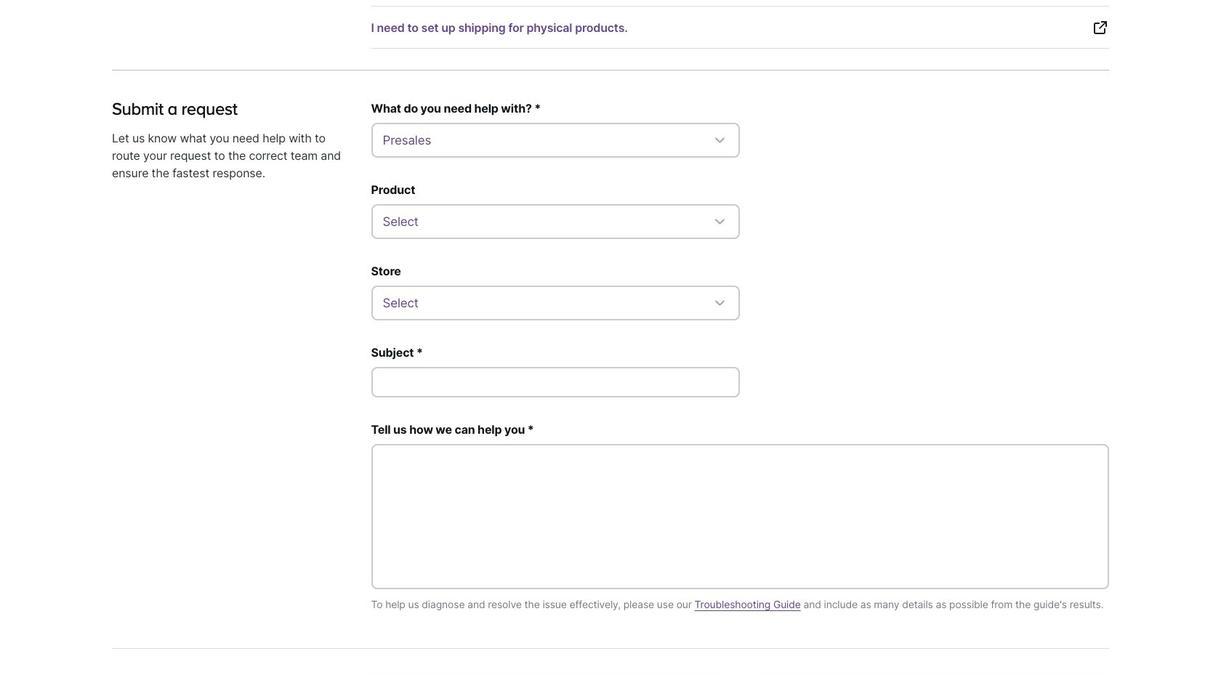 Task type: describe. For each thing, give the bounding box(es) containing it.
angle down image
[[711, 131, 728, 149]]



Task type: locate. For each thing, give the bounding box(es) containing it.
angle down image
[[711, 213, 728, 230], [711, 294, 728, 312]]

0 vertical spatial angle down image
[[711, 213, 728, 230]]

None field
[[371, 123, 740, 158], [371, 204, 740, 239], [371, 286, 740, 320], [371, 204, 740, 239], [371, 286, 740, 320]]

none field angle down
[[371, 123, 740, 158]]

1 angle down image from the top
[[711, 213, 728, 230]]

None text field
[[371, 444, 1109, 589]]

1 vertical spatial angle down image
[[711, 294, 728, 312]]

2 angle down image from the top
[[711, 294, 728, 312]]

None text field
[[371, 367, 740, 397]]



